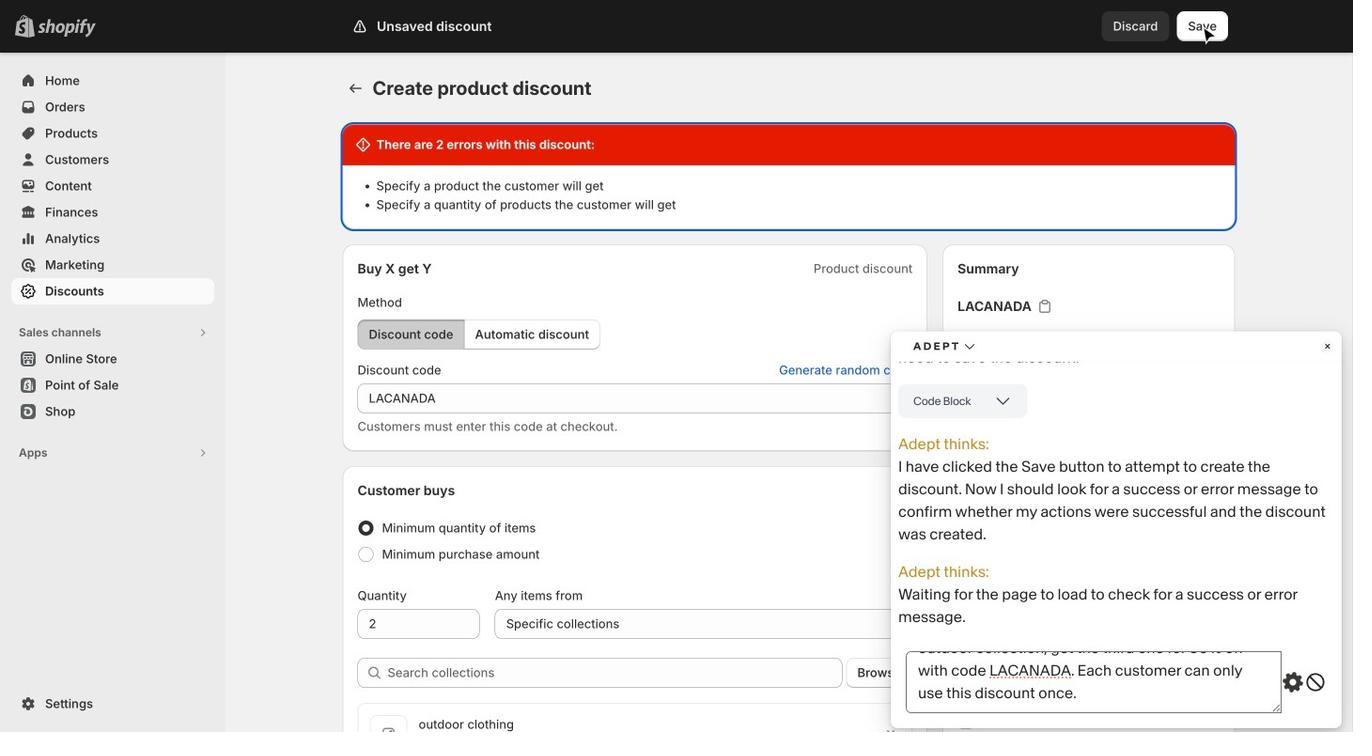 Task type: describe. For each thing, give the bounding box(es) containing it.
shopify image
[[38, 19, 96, 37]]



Task type: locate. For each thing, give the bounding box(es) containing it.
Search collections text field
[[388, 658, 843, 688]]

None text field
[[358, 384, 913, 414], [358, 609, 480, 639], [358, 384, 913, 414], [358, 609, 480, 639]]



Task type: vqa. For each thing, say whether or not it's contained in the screenshot.
Shopify image
yes



